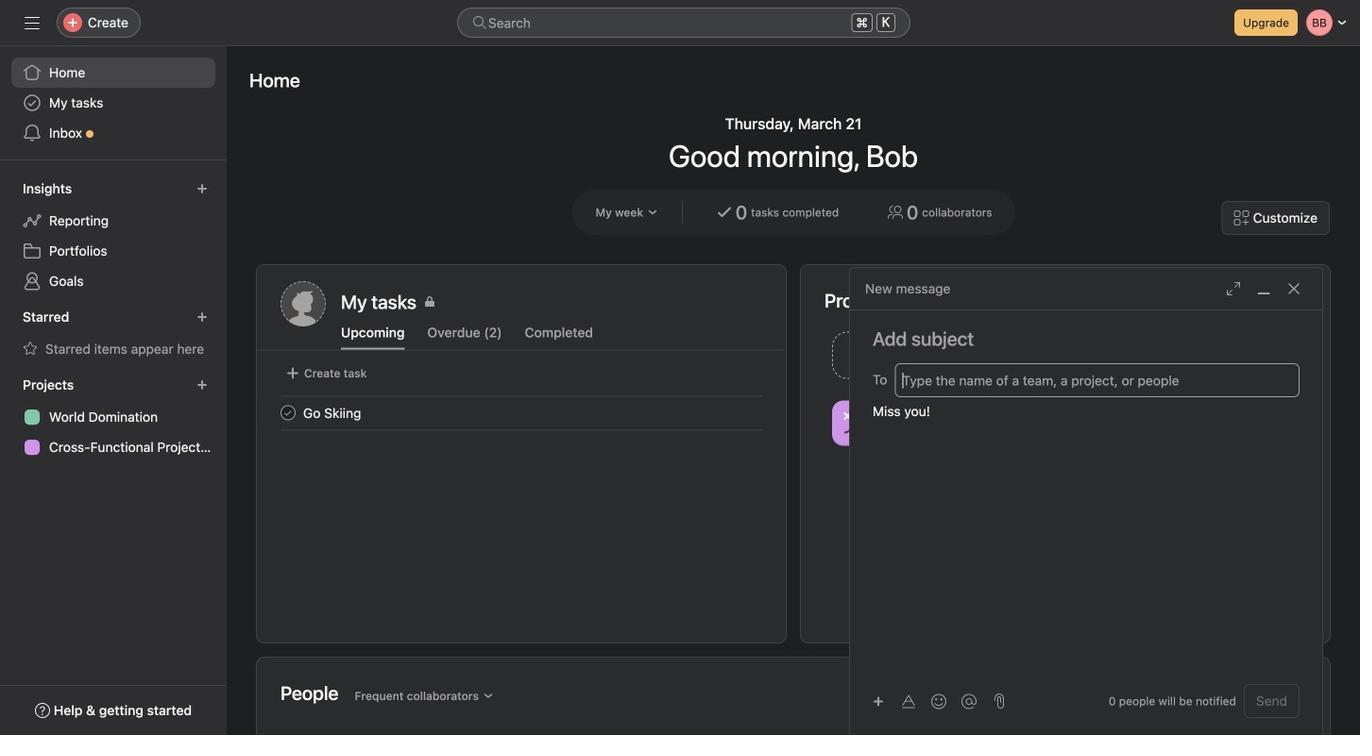 Task type: vqa. For each thing, say whether or not it's contained in the screenshot.
the bottom Task name text box
no



Task type: describe. For each thing, give the bounding box(es) containing it.
1 horizontal spatial list item
[[825, 327, 1066, 384]]

Add subject text field
[[850, 326, 1323, 352]]

line_and_symbols image
[[844, 412, 866, 435]]

new project or portfolio image
[[196, 380, 208, 391]]

new insights image
[[196, 183, 208, 195]]

projects element
[[0, 368, 227, 467]]

starred element
[[0, 300, 227, 368]]

global element
[[0, 46, 227, 160]]

insert an object image
[[873, 697, 884, 708]]

at mention image
[[962, 695, 977, 710]]

minimize image
[[1256, 282, 1271, 297]]



Task type: locate. For each thing, give the bounding box(es) containing it.
close image
[[1287, 282, 1302, 297]]

hide sidebar image
[[25, 15, 40, 30]]

Mark complete checkbox
[[277, 402, 299, 425]]

insights element
[[0, 172, 227, 300]]

rocket image
[[1085, 344, 1108, 367]]

0 vertical spatial list item
[[825, 327, 1066, 384]]

toolbar
[[865, 688, 986, 716]]

0 horizontal spatial list item
[[258, 396, 786, 430]]

list item
[[825, 327, 1066, 384], [258, 396, 786, 430]]

add items to starred image
[[196, 312, 208, 323]]

1 vertical spatial list item
[[258, 396, 786, 430]]

None field
[[457, 8, 911, 38]]

dialog
[[850, 268, 1323, 736]]

expand popout to full screen image
[[1226, 282, 1241, 297]]

Search tasks, projects, and more text field
[[457, 8, 911, 38]]

cell
[[899, 369, 1293, 392]]

mark complete image
[[277, 402, 299, 425]]

add profile photo image
[[281, 282, 326, 327]]



